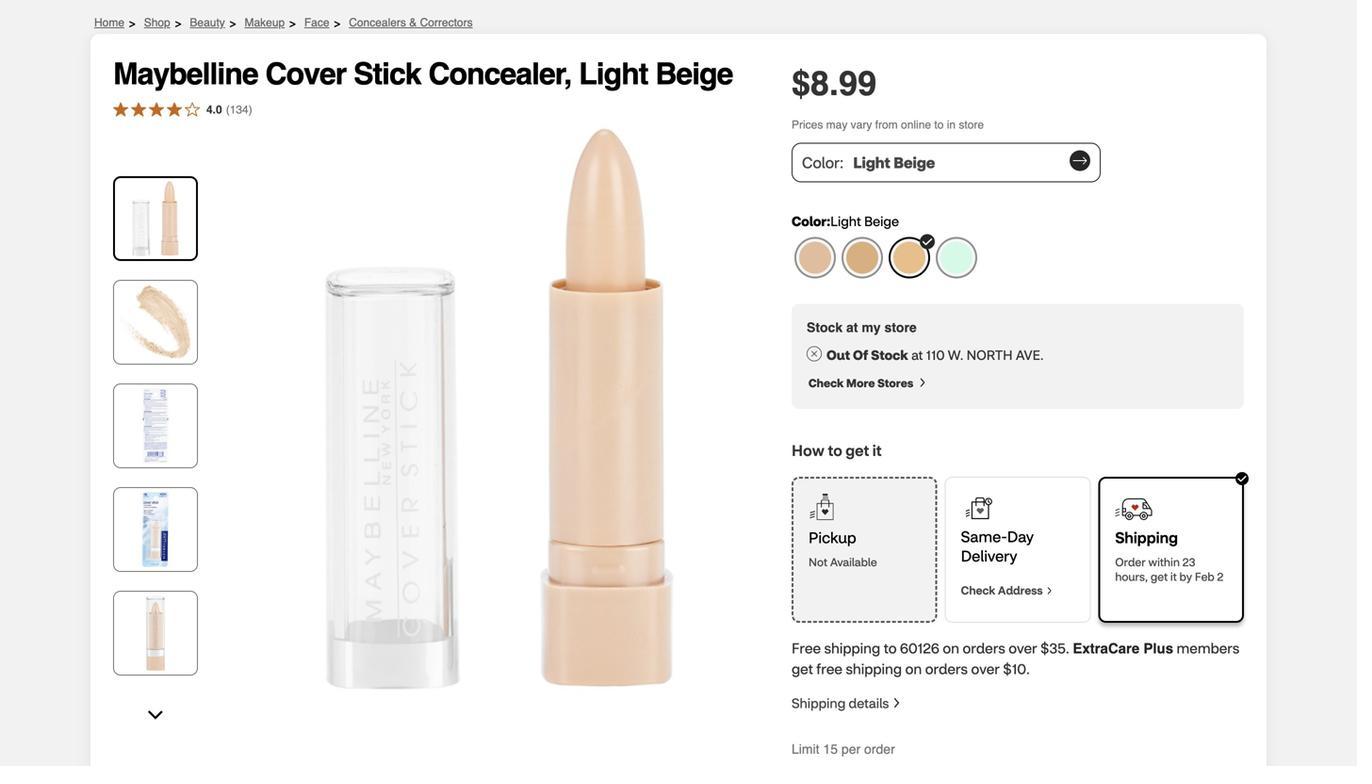 Task type: vqa. For each thing, say whether or not it's contained in the screenshot.
the Email address email field
no



Task type: describe. For each thing, give the bounding box(es) containing it.
face
[[304, 16, 329, 29]]

2 > from the left
[[174, 14, 182, 31]]

check more stores
[[809, 375, 914, 390]]

go to next list of images image
[[148, 711, 164, 720]]

feb
[[1195, 569, 1215, 584]]

check for check
[[961, 583, 998, 598]]

ave.
[[1016, 346, 1044, 363]]

home link
[[94, 16, 124, 29]]

of
[[853, 346, 868, 363]]

4 > from the left
[[289, 14, 297, 31]]

stick
[[354, 57, 421, 91]]

makeup link
[[245, 16, 285, 29]]

pickup
[[809, 528, 857, 547]]

0 horizontal spatial store
[[885, 320, 917, 335]]

1 vertical spatial color : light beige
[[792, 213, 899, 230]]

4.0
[[206, 103, 222, 116]]

extracare
[[1073, 641, 1140, 657]]

variant color: green corrects redness, 4 of 4:  green corrects redness not selected image
[[936, 237, 978, 279]]

price $8.99. element
[[792, 64, 877, 103]]

0 horizontal spatial at
[[847, 320, 858, 335]]

0 vertical spatial light
[[579, 57, 648, 91]]

out of stock at 110 w. north ave.
[[827, 346, 1044, 363]]

from
[[875, 118, 898, 132]]

w.
[[948, 346, 964, 363]]

maybelline cover stick concealer, thumbnail image 3 of 7 image
[[118, 388, 193, 464]]

Variant Color: Medium Beige, 2 of 4:  Medium Beige Not selected   radio
[[842, 237, 883, 279]]

orders for shipping
[[925, 660, 968, 678]]

within
[[1149, 555, 1180, 569]]

stock at my store
[[807, 320, 917, 335]]

1 horizontal spatial to
[[884, 639, 897, 658]]

details
[[849, 695, 889, 712]]

limit
[[792, 742, 820, 757]]

it inside shipping order within 23 hours, get it by feb 2
[[1171, 569, 1177, 584]]

clicking on the image opens a new modal with 7 larger images of maybelline cover stick concealer. some images may not have descriptive text. 1 out of 7. image
[[217, 126, 782, 692]]

shipping for details
[[792, 695, 846, 712]]

concealer,
[[428, 57, 572, 91]]

3 > from the left
[[229, 14, 237, 31]]

2 vertical spatial light
[[831, 213, 861, 230]]

maybelline cover stick concealer, light beige
[[113, 57, 733, 91]]

0 vertical spatial store
[[959, 118, 984, 132]]

face link
[[304, 16, 329, 29]]

check for check more stores
[[809, 375, 844, 390]]

over for $35.
[[1009, 639, 1038, 658]]

maybelline cover stick concealer, thumbnail image 1 of 7 image
[[118, 181, 193, 256]]

on for shipping
[[905, 660, 922, 678]]

1 vertical spatial color
[[792, 213, 827, 230]]

north
[[967, 346, 1013, 363]]

home > shop > beauty > makeup > face > concealers & correctors
[[94, 14, 473, 31]]

beauty
[[190, 16, 225, 29]]

0 vertical spatial it
[[873, 441, 882, 460]]

order
[[864, 742, 895, 757]]

free shipping to 60126 on orders over $35. extracare plus
[[792, 639, 1174, 658]]

shipping for order
[[1115, 528, 1178, 547]]

0 vertical spatial color : light beige
[[802, 153, 935, 172]]

2 horizontal spatial to
[[935, 118, 944, 132]]

stores
[[878, 375, 914, 390]]

get inside members get free shipping on orders over $10.
[[792, 660, 813, 678]]

same-
[[961, 527, 1008, 546]]

2 vertical spatial beige
[[864, 213, 899, 230]]

more
[[846, 375, 875, 390]]

maybelline cover stick concealer, thumbnail image 5 of 7 image
[[118, 596, 193, 671]]

Variant Color: Ivory, 1 of 4:  Ivory Not selected   radio
[[795, 237, 836, 279]]

members
[[1177, 639, 1240, 658]]

1 vertical spatial at
[[912, 346, 923, 363]]

0 vertical spatial beige
[[655, 57, 733, 91]]

shipping details button
[[792, 695, 900, 712]]

prices may vary from online to in store
[[792, 118, 984, 132]]

shipping order within 23 hours, get it by feb 2
[[1115, 528, 1224, 584]]



Task type: locate. For each thing, give the bounding box(es) containing it.
not
[[809, 555, 828, 569]]

check more stores button
[[807, 375, 929, 390]]

pickup not available
[[809, 528, 877, 569]]

over for $10.
[[971, 660, 1000, 678]]

0 vertical spatial at
[[847, 320, 858, 335]]

: up the 'variant color: ivory, 1 of 4:  ivory not selected' icon
[[827, 213, 831, 230]]

1 vertical spatial shipping
[[792, 695, 846, 712]]

maybelline cover stick concealer, thumbnail image 4 of 7 image
[[118, 492, 193, 567]]

134
[[230, 103, 249, 116]]

0 vertical spatial to
[[935, 118, 944, 132]]

1 vertical spatial over
[[971, 660, 1000, 678]]

variant color: ivory, 1 of 4:  ivory not selected image
[[795, 237, 836, 279]]

cover
[[265, 57, 346, 91]]

shipping up free
[[824, 639, 881, 658]]

vary
[[851, 118, 872, 132]]

1 horizontal spatial on
[[943, 639, 960, 658]]

how
[[792, 441, 825, 460]]

orders
[[963, 639, 1006, 658], [925, 660, 968, 678]]

(
[[226, 103, 230, 116]]

to right the how
[[828, 441, 843, 460]]

1 horizontal spatial :
[[840, 153, 844, 172]]

over up $10.
[[1009, 639, 1038, 658]]

may
[[826, 118, 848, 132]]

limit 15 per order
[[792, 742, 895, 757]]

1 vertical spatial to
[[828, 441, 843, 460]]

1 > from the left
[[128, 14, 136, 31]]

1 vertical spatial shipping
[[846, 660, 902, 678]]

1 vertical spatial beige
[[894, 153, 935, 172]]

shop link
[[144, 16, 170, 29]]

members get free shipping on orders over $10.
[[792, 639, 1240, 678]]

&
[[409, 16, 417, 29]]

)
[[249, 103, 252, 116]]

0 vertical spatial orders
[[963, 639, 1006, 658]]

0 vertical spatial :
[[840, 153, 844, 172]]

address
[[998, 583, 1043, 598]]

1 vertical spatial store
[[885, 320, 917, 335]]

shipping inside shipping order within 23 hours, get it by feb 2
[[1115, 528, 1178, 547]]

home
[[94, 16, 124, 29]]

1 horizontal spatial check
[[961, 583, 998, 598]]

beauty link
[[190, 16, 225, 29]]

0 vertical spatial over
[[1009, 639, 1038, 658]]

color : light beige down vary
[[802, 153, 935, 172]]

shipping
[[1115, 528, 1178, 547], [792, 695, 846, 712]]

store right the 'my'
[[885, 320, 917, 335]]

hours,
[[1115, 569, 1148, 584]]

1 horizontal spatial over
[[1009, 639, 1038, 658]]

it down check more stores button
[[873, 441, 882, 460]]

110
[[926, 346, 945, 363]]

$10.
[[1003, 660, 1030, 678]]

1 horizontal spatial it
[[1171, 569, 1177, 584]]

stock up out
[[807, 320, 843, 335]]

> right face link
[[333, 14, 341, 31]]

plus
[[1144, 641, 1174, 657]]

:
[[840, 153, 844, 172], [827, 213, 831, 230]]

variant color: medium beige, 2 of 4:  medium beige not selected image
[[842, 237, 883, 279]]

available
[[830, 555, 877, 569]]

store
[[959, 118, 984, 132], [885, 320, 917, 335]]

1 vertical spatial check
[[961, 583, 998, 598]]

same-day delivery
[[961, 527, 1034, 566]]

maybelline
[[113, 57, 258, 91]]

it
[[873, 441, 882, 460], [1171, 569, 1177, 584]]

: down may
[[840, 153, 844, 172]]

on right 60126
[[943, 639, 960, 658]]

stock up stores
[[871, 346, 909, 363]]

0 horizontal spatial it
[[873, 441, 882, 460]]

check down delivery at the right bottom
[[961, 583, 998, 598]]

over
[[1009, 639, 1038, 658], [971, 660, 1000, 678]]

color down prices
[[802, 153, 840, 172]]

60126
[[900, 639, 940, 658]]

0 horizontal spatial on
[[905, 660, 922, 678]]

> right shop
[[174, 14, 182, 31]]

shipping up details
[[846, 660, 902, 678]]

light
[[579, 57, 648, 91], [853, 153, 891, 172], [831, 213, 861, 230]]

0 horizontal spatial over
[[971, 660, 1000, 678]]

shipping details
[[792, 695, 889, 712]]

> right home link
[[128, 14, 136, 31]]

4.0 ( 134 )
[[206, 103, 252, 116]]

store right 'in'
[[959, 118, 984, 132]]

1 vertical spatial orders
[[925, 660, 968, 678]]

shipping down free
[[792, 695, 846, 712]]

online
[[901, 118, 931, 132]]

Variant Color: Green Corrects Redness, 4 of 4:  Green Corrects Redness Not selected   radio
[[936, 237, 978, 279]]

makeup
[[245, 16, 285, 29]]

prices
[[792, 118, 823, 132]]

to left 60126
[[884, 639, 897, 658]]

2 horizontal spatial get
[[1151, 569, 1168, 584]]

shipping up order
[[1115, 528, 1178, 547]]

by
[[1180, 569, 1193, 584]]

2 vertical spatial get
[[792, 660, 813, 678]]

2 vertical spatial to
[[884, 639, 897, 658]]

on down 60126
[[905, 660, 922, 678]]

out
[[827, 346, 850, 363]]

shop
[[144, 16, 170, 29]]

get
[[846, 441, 869, 460], [1151, 569, 1168, 584], [792, 660, 813, 678]]

free
[[792, 639, 821, 658]]

concealers & correctors link
[[349, 16, 473, 29]]

15
[[823, 742, 838, 757]]

check down out
[[809, 375, 844, 390]]

check
[[809, 375, 844, 390], [961, 583, 998, 598]]

0 horizontal spatial shipping
[[792, 695, 846, 712]]

0 horizontal spatial check
[[809, 375, 844, 390]]

delivery
[[961, 546, 1018, 566]]

0 vertical spatial color
[[802, 153, 840, 172]]

0 vertical spatial stock
[[807, 320, 843, 335]]

order
[[1115, 555, 1146, 569]]

over down free shipping to 60126 on orders over $35. extracare plus
[[971, 660, 1000, 678]]

my
[[862, 320, 881, 335]]

1 vertical spatial it
[[1171, 569, 1177, 584]]

on inside members get free shipping on orders over $10.
[[905, 660, 922, 678]]

1 horizontal spatial shipping
[[1115, 528, 1178, 547]]

get left by
[[1151, 569, 1168, 584]]

maybelline cover stick concealer, thumbnail image 2 of 7 image
[[118, 285, 193, 360]]

0 vertical spatial on
[[943, 639, 960, 658]]

1 vertical spatial stock
[[871, 346, 909, 363]]

in
[[947, 118, 956, 132]]

color up the 'variant color: ivory, 1 of 4:  ivory not selected' icon
[[792, 213, 827, 230]]

1 horizontal spatial at
[[912, 346, 923, 363]]

1 horizontal spatial get
[[846, 441, 869, 460]]

1 vertical spatial light
[[853, 153, 891, 172]]

>
[[128, 14, 136, 31], [174, 14, 182, 31], [229, 14, 237, 31], [289, 14, 297, 31], [333, 14, 341, 31]]

23
[[1183, 555, 1196, 569]]

over inside members get free shipping on orders over $10.
[[971, 660, 1000, 678]]

0 vertical spatial check
[[809, 375, 844, 390]]

1 vertical spatial get
[[1151, 569, 1168, 584]]

> left face
[[289, 14, 297, 31]]

out of stock at 110 w. north ave. element
[[807, 346, 1229, 364]]

orders up $10.
[[963, 639, 1006, 658]]

1 vertical spatial on
[[905, 660, 922, 678]]

per
[[842, 742, 861, 757]]

shipping
[[824, 639, 881, 658], [846, 660, 902, 678]]

1 vertical spatial :
[[827, 213, 831, 230]]

0 vertical spatial get
[[846, 441, 869, 460]]

on
[[943, 639, 960, 658], [905, 660, 922, 678]]

concealers
[[349, 16, 406, 29]]

5 > from the left
[[333, 14, 341, 31]]

orders inside members get free shipping on orders over $10.
[[925, 660, 968, 678]]

shipping inside members get free shipping on orders over $10.
[[846, 660, 902, 678]]

it left by
[[1171, 569, 1177, 584]]

to left 'in'
[[935, 118, 944, 132]]

how to get it
[[792, 441, 882, 460]]

orders down 60126
[[925, 660, 968, 678]]

beige
[[655, 57, 733, 91], [894, 153, 935, 172], [864, 213, 899, 230]]

day
[[1007, 527, 1034, 546]]

color : light beige up variant color: medium beige, 2 of 4:  medium beige not selected radio
[[792, 213, 899, 230]]

0 vertical spatial shipping
[[824, 639, 881, 658]]

1 horizontal spatial stock
[[871, 346, 909, 363]]

to
[[935, 118, 944, 132], [828, 441, 843, 460], [884, 639, 897, 658]]

color
[[802, 153, 840, 172], [792, 213, 827, 230]]

at left 110
[[912, 346, 923, 363]]

> right beauty link
[[229, 14, 237, 31]]

free
[[817, 660, 843, 678]]

2
[[1217, 569, 1224, 584]]

on for 60126
[[943, 639, 960, 658]]

1 horizontal spatial store
[[959, 118, 984, 132]]

at
[[847, 320, 858, 335], [912, 346, 923, 363]]

orders for 60126
[[963, 639, 1006, 658]]

0 horizontal spatial stock
[[807, 320, 843, 335]]

0 horizontal spatial to
[[828, 441, 843, 460]]

Variant Color: Light Beige, 3 of 4:  Light Beige Selected   radio
[[889, 234, 935, 279]]

at left the 'my'
[[847, 320, 858, 335]]

$35.
[[1041, 639, 1070, 658]]

color : light beige
[[802, 153, 935, 172], [792, 213, 899, 230]]

0 horizontal spatial get
[[792, 660, 813, 678]]

correctors
[[420, 16, 473, 29]]

check inside check more stores button
[[809, 375, 844, 390]]

get down the free in the bottom right of the page
[[792, 660, 813, 678]]

$8.99
[[792, 64, 877, 103]]

stock
[[807, 320, 843, 335], [871, 346, 909, 363]]

0 vertical spatial shipping
[[1115, 528, 1178, 547]]

get right the how
[[846, 441, 869, 460]]

get inside shipping order within 23 hours, get it by feb 2
[[1151, 569, 1168, 584]]

0 horizontal spatial :
[[827, 213, 831, 230]]



